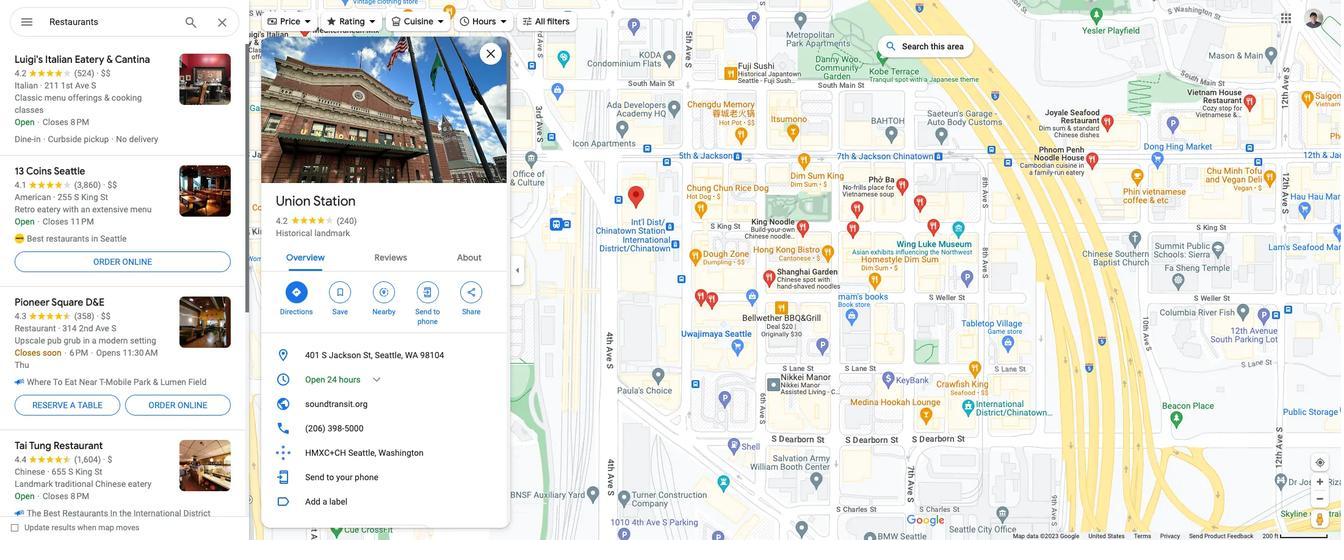 Task type: describe. For each thing, give the bounding box(es) containing it.
footer inside google maps "element"
[[1013, 532, 1263, 540]]

(206) 398-5000
[[305, 424, 364, 434]]

reviews
[[375, 252, 407, 263]]

google account: nolan park  
(nolan.park@adept.ai) image
[[1304, 8, 1324, 28]]

google
[[1060, 533, 1080, 540]]

send to phone
[[415, 308, 440, 326]]

price
[[280, 16, 301, 27]]

about button
[[447, 242, 492, 271]]

1 horizontal spatial online
[[178, 401, 207, 410]]

feedback
[[1228, 533, 1254, 540]]

24
[[327, 375, 337, 385]]

reserve
[[32, 401, 68, 410]]

terms
[[1134, 533, 1151, 540]]

add a label
[[305, 497, 348, 507]]

to for phone
[[434, 308, 440, 316]]

(240)
[[337, 216, 357, 226]]

directions
[[280, 308, 313, 316]]

send for send to phone
[[415, 308, 432, 316]]

map
[[1013, 533, 1025, 540]]

label
[[329, 497, 348, 507]]

jackson
[[329, 350, 361, 360]]

200
[[1263, 533, 1273, 540]]

zoom out image
[[1316, 495, 1325, 504]]

hours image
[[276, 372, 291, 387]]

open
[[305, 375, 325, 385]]


[[466, 286, 477, 299]]

 button
[[10, 7, 44, 39]]


[[379, 286, 390, 299]]

privacy
[[1161, 533, 1180, 540]]

rating button
[[321, 8, 382, 35]]

240 reviews element
[[337, 216, 357, 226]]

send to your phone
[[305, 473, 378, 482]]

share
[[462, 308, 481, 316]]

search this area button
[[878, 35, 974, 57]]

4.2 stars image
[[288, 216, 337, 224]]

order online for the bottommost order online link
[[149, 401, 207, 410]]

google maps element
[[0, 0, 1341, 540]]

1 vertical spatial order online link
[[125, 391, 231, 420]]

information for union station region
[[261, 343, 507, 490]]

soundtransit.org
[[305, 399, 368, 409]]

moves
[[116, 523, 140, 532]]

table
[[77, 401, 103, 410]]

0 horizontal spatial order
[[93, 257, 120, 267]]

hmxc+ch seattle, washington button
[[261, 441, 507, 465]]

this
[[931, 42, 945, 51]]

200 ft
[[1263, 533, 1279, 540]]

station
[[313, 193, 356, 210]]

area
[[947, 42, 964, 51]]

all filters
[[535, 16, 570, 27]]

historical
[[276, 228, 312, 238]]

show street view coverage image
[[1312, 510, 1329, 528]]

union station
[[276, 193, 356, 210]]

send for send to your phone
[[305, 473, 324, 482]]

send product feedback
[[1190, 533, 1254, 540]]

photos
[[311, 158, 341, 169]]

states
[[1108, 533, 1125, 540]]

show open hours for the week image
[[371, 374, 382, 385]]

product
[[1205, 533, 1226, 540]]

overview button
[[276, 242, 335, 271]]


[[422, 286, 433, 299]]

st,
[[363, 350, 373, 360]]

photo of union station image
[[260, 16, 509, 203]]

497 photos button
[[270, 153, 346, 174]]

 search field
[[10, 7, 239, 39]]

united states button
[[1089, 532, 1125, 540]]

hours button
[[454, 8, 513, 35]]

1 vertical spatial order
[[149, 401, 175, 410]]

open 24 hours
[[305, 375, 361, 385]]

open 24 hours button
[[261, 368, 507, 392]]

historical landmark
[[276, 228, 350, 238]]

401 s jackson st, seattle, wa 98104 button
[[261, 343, 507, 368]]

all
[[535, 16, 545, 27]]

tab list inside union station main content
[[261, 242, 507, 271]]

united states
[[1089, 533, 1125, 540]]

5000
[[344, 424, 364, 434]]



Task type: locate. For each thing, give the bounding box(es) containing it.
0 vertical spatial order online link
[[15, 247, 231, 277]]


[[335, 286, 346, 299]]

filters
[[547, 16, 570, 27]]

order online link
[[15, 247, 231, 277], [125, 391, 231, 420]]

seattle,
[[375, 350, 403, 360], [348, 448, 376, 458]]

send inside footer
[[1190, 533, 1203, 540]]

update results when map moves
[[24, 523, 140, 532]]

1 vertical spatial seattle,
[[348, 448, 376, 458]]

1 horizontal spatial send
[[415, 308, 432, 316]]

4.2
[[276, 216, 288, 226]]

a inside feed
[[70, 401, 76, 410]]

0 vertical spatial send
[[415, 308, 432, 316]]

send to your phone button
[[261, 465, 507, 490]]

landmark
[[314, 228, 350, 238]]

historical landmark button
[[276, 227, 350, 239]]

map data ©2023 google
[[1013, 533, 1080, 540]]

phone inside send to phone
[[418, 318, 438, 326]]

cuisine
[[404, 16, 434, 27]]

0 vertical spatial seattle,
[[375, 350, 403, 360]]

401 s jackson st, seattle, wa 98104
[[305, 350, 444, 360]]

price button
[[262, 8, 318, 35]]

200 ft button
[[1263, 533, 1329, 540]]

1 vertical spatial a
[[323, 497, 327, 507]]

data
[[1027, 533, 1039, 540]]

0 horizontal spatial phone
[[355, 473, 378, 482]]

398-
[[328, 424, 344, 434]]

0 vertical spatial phone
[[418, 318, 438, 326]]

a right "add"
[[323, 497, 327, 507]]

1 vertical spatial phone
[[355, 473, 378, 482]]

Restaurants field
[[10, 7, 239, 37]]

a for table
[[70, 401, 76, 410]]

order online
[[93, 257, 152, 267], [149, 401, 207, 410]]

nearby
[[372, 308, 396, 316]]

search
[[902, 42, 929, 51]]

send left product
[[1190, 533, 1203, 540]]

tab list containing overview
[[261, 242, 507, 271]]

map
[[98, 523, 114, 532]]

s
[[322, 350, 327, 360]]

Update results when map moves checkbox
[[11, 520, 140, 535]]

0 horizontal spatial online
[[122, 257, 152, 267]]

1 horizontal spatial order
[[149, 401, 175, 410]]

1 vertical spatial online
[[178, 401, 207, 410]]

1 vertical spatial send
[[305, 473, 324, 482]]

phone right your
[[355, 473, 378, 482]]

all filters button
[[517, 8, 577, 35]]

send inside information for union station region
[[305, 473, 324, 482]]

terms button
[[1134, 532, 1151, 540]]

send up "add"
[[305, 473, 324, 482]]

about
[[457, 252, 482, 263]]

none field inside restaurants field
[[49, 15, 174, 29]]


[[291, 286, 302, 299]]

united
[[1089, 533, 1106, 540]]

1 horizontal spatial phone
[[418, 318, 438, 326]]

hours
[[473, 16, 496, 27]]

0 vertical spatial online
[[122, 257, 152, 267]]

tab list
[[261, 242, 507, 271]]

1 horizontal spatial a
[[323, 497, 327, 507]]

a left table at the bottom left
[[70, 401, 76, 410]]

results
[[52, 523, 75, 532]]

0 vertical spatial a
[[70, 401, 76, 410]]

seattle, right the st,
[[375, 350, 403, 360]]

save
[[333, 308, 348, 316]]

hmxc+ch
[[305, 448, 346, 458]]

1 vertical spatial to
[[327, 473, 334, 482]]

add a label button
[[261, 490, 507, 514]]

0 vertical spatial order
[[93, 257, 120, 267]]

hmxc+ch seattle, washington
[[305, 448, 424, 458]]

phone down 
[[418, 318, 438, 326]]

None field
[[49, 15, 174, 29]]

©2023
[[1040, 533, 1059, 540]]

497
[[292, 158, 309, 169]]

footer
[[1013, 532, 1263, 540]]

phone
[[418, 318, 438, 326], [355, 473, 378, 482]]

to left your
[[327, 473, 334, 482]]

collapse side panel image
[[511, 263, 525, 277]]

footer containing map data ©2023 google
[[1013, 532, 1263, 540]]

to inside send to phone
[[434, 308, 440, 316]]

0 horizontal spatial a
[[70, 401, 76, 410]]

zoom in image
[[1316, 477, 1325, 487]]

401
[[305, 350, 320, 360]]

order
[[93, 257, 120, 267], [149, 401, 175, 410]]

send product feedback button
[[1190, 532, 1254, 540]]

to left share
[[434, 308, 440, 316]]

ft
[[1275, 533, 1279, 540]]

seattle, down 5000
[[348, 448, 376, 458]]

send
[[415, 308, 432, 316], [305, 473, 324, 482], [1190, 533, 1203, 540]]

phone inside the send to your phone button
[[355, 473, 378, 482]]

a inside button
[[323, 497, 327, 507]]

online
[[122, 257, 152, 267], [178, 401, 207, 410]]

union
[[276, 193, 311, 210]]

reviews button
[[365, 242, 417, 271]]

0 horizontal spatial to
[[327, 473, 334, 482]]

a for label
[[323, 497, 327, 507]]

actions for union station region
[[261, 272, 507, 333]]

to
[[434, 308, 440, 316], [327, 473, 334, 482]]

to for your
[[327, 473, 334, 482]]

union station main content
[[260, 16, 510, 540]]

(206)
[[305, 424, 326, 434]]

98104
[[420, 350, 444, 360]]

order online for the top order online link
[[93, 257, 152, 267]]

497 photos
[[292, 158, 341, 169]]

reserve a table
[[32, 401, 103, 410]]

show your location image
[[1315, 457, 1326, 468]]

privacy button
[[1161, 532, 1180, 540]]

0 horizontal spatial send
[[305, 473, 324, 482]]

2 horizontal spatial send
[[1190, 533, 1203, 540]]

overview
[[286, 252, 325, 263]]

a
[[70, 401, 76, 410], [323, 497, 327, 507]]

0 vertical spatial to
[[434, 308, 440, 316]]

send for send product feedback
[[1190, 533, 1203, 540]]


[[20, 13, 34, 31]]

0 vertical spatial order online
[[93, 257, 152, 267]]

(206) 398-5000 button
[[261, 416, 507, 441]]

your
[[336, 473, 353, 482]]

results for restaurants feed
[[0, 44, 249, 529]]

add
[[305, 497, 321, 507]]

1 horizontal spatial to
[[434, 308, 440, 316]]

search this area
[[902, 42, 964, 51]]

send down 
[[415, 308, 432, 316]]

reserve a table link
[[15, 391, 120, 420]]

cuisine button
[[386, 8, 451, 35]]

update
[[24, 523, 50, 532]]

hours
[[339, 375, 361, 385]]

1 vertical spatial order online
[[149, 401, 207, 410]]

send inside send to phone
[[415, 308, 432, 316]]

soundtransit.org link
[[261, 392, 507, 416]]

when
[[77, 523, 96, 532]]

rating
[[340, 16, 365, 27]]

to inside button
[[327, 473, 334, 482]]

2 vertical spatial send
[[1190, 533, 1203, 540]]



Task type: vqa. For each thing, say whether or not it's contained in the screenshot.
4.7 stars 922 Reviews image
no



